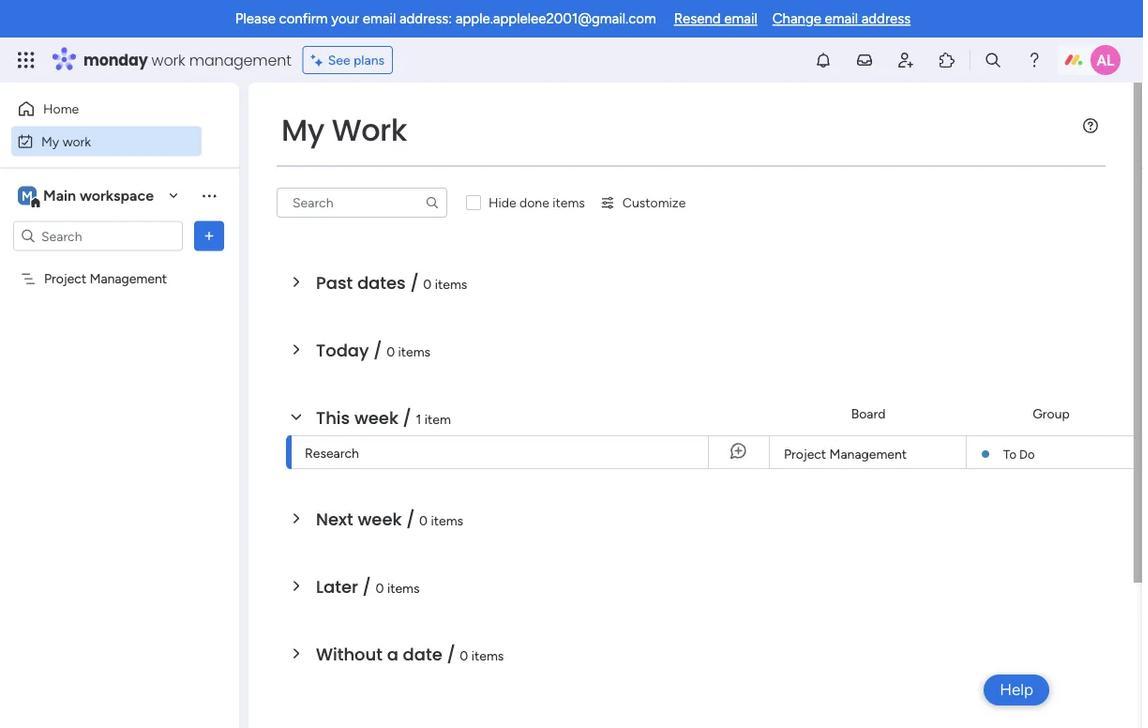 Task type: vqa. For each thing, say whether or not it's contained in the screenshot.
top Workspace icon
no



Task type: locate. For each thing, give the bounding box(es) containing it.
apps image
[[938, 51, 957, 69]]

1 vertical spatial management
[[830, 446, 907, 462]]

1 email from the left
[[363, 10, 396, 27]]

monday
[[84, 49, 148, 70]]

1
[[416, 411, 422, 427]]

email right the your
[[363, 10, 396, 27]]

items inside the next week / 0 items
[[431, 512, 464, 528]]

management
[[189, 49, 292, 70]]

0 right today
[[387, 343, 395, 359]]

inbox image
[[856, 51, 874, 69]]

my
[[281, 109, 325, 151], [41, 133, 59, 149]]

please confirm your email address: apple.applelee2001@gmail.com
[[235, 10, 657, 27]]

project management down board
[[784, 446, 907, 462]]

0 horizontal spatial my
[[41, 133, 59, 149]]

main workspace
[[43, 187, 154, 205]]

workspace options image
[[200, 186, 219, 205]]

resend email
[[674, 10, 758, 27]]

2 email from the left
[[725, 10, 758, 27]]

1 horizontal spatial work
[[152, 49, 185, 70]]

next
[[316, 507, 354, 531]]

1 horizontal spatial management
[[830, 446, 907, 462]]

/
[[410, 271, 419, 295], [374, 338, 382, 362], [403, 406, 412, 430], [406, 507, 415, 531], [363, 575, 371, 599], [447, 642, 456, 666]]

Search in workspace field
[[39, 225, 157, 247]]

1 vertical spatial week
[[358, 507, 402, 531]]

0 right date
[[460, 647, 469, 663]]

work down home
[[63, 133, 91, 149]]

workspace
[[80, 187, 154, 205]]

1 vertical spatial project
[[784, 446, 827, 462]]

week right next
[[358, 507, 402, 531]]

past
[[316, 271, 353, 295]]

today / 0 items
[[316, 338, 431, 362]]

2 horizontal spatial email
[[825, 10, 859, 27]]

work for my
[[63, 133, 91, 149]]

1 vertical spatial project management
[[784, 446, 907, 462]]

without
[[316, 642, 383, 666]]

1 vertical spatial work
[[63, 133, 91, 149]]

management down search in workspace field
[[90, 271, 167, 287]]

a
[[387, 642, 399, 666]]

0 up the later / 0 items
[[420, 512, 428, 528]]

management
[[90, 271, 167, 287], [830, 446, 907, 462]]

0 horizontal spatial work
[[63, 133, 91, 149]]

item
[[425, 411, 451, 427]]

search everything image
[[984, 51, 1003, 69]]

my inside button
[[41, 133, 59, 149]]

work
[[152, 49, 185, 70], [63, 133, 91, 149]]

project
[[44, 271, 86, 287], [784, 446, 827, 462]]

0 vertical spatial management
[[90, 271, 167, 287]]

home
[[43, 101, 79, 117]]

1 horizontal spatial email
[[725, 10, 758, 27]]

0 horizontal spatial management
[[90, 271, 167, 287]]

week for this
[[355, 406, 399, 430]]

hide
[[489, 195, 517, 211]]

management down board
[[830, 446, 907, 462]]

change
[[773, 10, 822, 27]]

1 horizontal spatial project management
[[784, 446, 907, 462]]

0 horizontal spatial email
[[363, 10, 396, 27]]

0 vertical spatial project management
[[44, 271, 167, 287]]

address:
[[400, 10, 452, 27]]

project management down search in workspace field
[[44, 271, 167, 287]]

change email address
[[773, 10, 911, 27]]

None search field
[[277, 188, 448, 218]]

see plans
[[328, 52, 385, 68]]

email right resend
[[725, 10, 758, 27]]

items inside today / 0 items
[[398, 343, 431, 359]]

change email address link
[[773, 10, 911, 27]]

done
[[520, 195, 550, 211]]

resend email link
[[674, 10, 758, 27]]

resend
[[674, 10, 721, 27]]

1 horizontal spatial project
[[784, 446, 827, 462]]

this
[[316, 406, 350, 430]]

see plans button
[[303, 46, 393, 74]]

invite members image
[[897, 51, 916, 69]]

customize button
[[593, 188, 694, 218]]

items inside the later / 0 items
[[387, 580, 420, 596]]

0 horizontal spatial project
[[44, 271, 86, 287]]

main
[[43, 187, 76, 205]]

m
[[22, 188, 33, 204]]

/ right date
[[447, 642, 456, 666]]

home button
[[11, 94, 202, 124]]

week left 1
[[355, 406, 399, 430]]

0 vertical spatial work
[[152, 49, 185, 70]]

work for monday
[[152, 49, 185, 70]]

0 right the later
[[376, 580, 384, 596]]

1 horizontal spatial my
[[281, 109, 325, 151]]

work inside button
[[63, 133, 91, 149]]

email
[[363, 10, 396, 27], [725, 10, 758, 27], [825, 10, 859, 27]]

my left work
[[281, 109, 325, 151]]

week
[[355, 406, 399, 430], [358, 507, 402, 531]]

search image
[[425, 195, 440, 210]]

hide done items
[[489, 195, 585, 211]]

my down home
[[41, 133, 59, 149]]

email right change
[[825, 10, 859, 27]]

address
[[862, 10, 911, 27]]

0
[[423, 276, 432, 292], [387, 343, 395, 359], [420, 512, 428, 528], [376, 580, 384, 596], [460, 647, 469, 663]]

plans
[[354, 52, 385, 68]]

to do
[[1004, 447, 1036, 462]]

3 email from the left
[[825, 10, 859, 27]]

0 vertical spatial week
[[355, 406, 399, 430]]

/ right the later
[[363, 575, 371, 599]]

options image
[[200, 227, 219, 245]]

0 right dates
[[423, 276, 432, 292]]

project management
[[44, 271, 167, 287], [784, 446, 907, 462]]

work right monday
[[152, 49, 185, 70]]

items
[[553, 195, 585, 211], [435, 276, 468, 292], [398, 343, 431, 359], [431, 512, 464, 528], [387, 580, 420, 596], [472, 647, 504, 663]]

workspace image
[[18, 185, 37, 206]]

confirm
[[279, 10, 328, 27]]

apple.applelee2001@gmail.com
[[456, 10, 657, 27]]

week for next
[[358, 507, 402, 531]]

0 inside today / 0 items
[[387, 343, 395, 359]]

this week / 1 item
[[316, 406, 451, 430]]



Task type: describe. For each thing, give the bounding box(es) containing it.
0 horizontal spatial project management
[[44, 271, 167, 287]]

project management inside project management link
[[784, 446, 907, 462]]

board
[[852, 406, 886, 422]]

/ left 1
[[403, 406, 412, 430]]

items inside without a date / 0 items
[[472, 647, 504, 663]]

email for change email address
[[825, 10, 859, 27]]

email for resend email
[[725, 10, 758, 27]]

project management link
[[782, 436, 955, 470]]

my for my work
[[41, 133, 59, 149]]

help image
[[1026, 51, 1044, 69]]

date
[[403, 642, 443, 666]]

/ right today
[[374, 338, 382, 362]]

my work
[[281, 109, 407, 151]]

/ right dates
[[410, 271, 419, 295]]

your
[[331, 10, 359, 27]]

customize
[[623, 195, 686, 211]]

0 inside past dates / 0 items
[[423, 276, 432, 292]]

work
[[332, 109, 407, 151]]

help
[[1000, 680, 1034, 699]]

past dates / 0 items
[[316, 271, 468, 295]]

Filter dashboard by text search field
[[277, 188, 448, 218]]

my work
[[41, 133, 91, 149]]

to
[[1004, 447, 1017, 462]]

today
[[316, 338, 369, 362]]

select product image
[[17, 51, 36, 69]]

0 inside the next week / 0 items
[[420, 512, 428, 528]]

items inside past dates / 0 items
[[435, 276, 468, 292]]

notifications image
[[814, 51, 833, 69]]

menu image
[[1084, 118, 1099, 133]]

0 vertical spatial project
[[44, 271, 86, 287]]

next week / 0 items
[[316, 507, 464, 531]]

do
[[1020, 447, 1036, 462]]

0 inside the later / 0 items
[[376, 580, 384, 596]]

my for my work
[[281, 109, 325, 151]]

later / 0 items
[[316, 575, 420, 599]]

workspace selection element
[[18, 184, 157, 209]]

apple lee image
[[1091, 45, 1121, 75]]

without a date / 0 items
[[316, 642, 504, 666]]

monday work management
[[84, 49, 292, 70]]

research
[[305, 445, 359, 461]]

later
[[316, 575, 358, 599]]

/ right next
[[406, 507, 415, 531]]

dates
[[357, 271, 406, 295]]

my work button
[[11, 126, 202, 156]]

please
[[235, 10, 276, 27]]

0 inside without a date / 0 items
[[460, 647, 469, 663]]

group
[[1033, 406, 1070, 422]]

help button
[[984, 675, 1050, 706]]

see
[[328, 52, 351, 68]]



